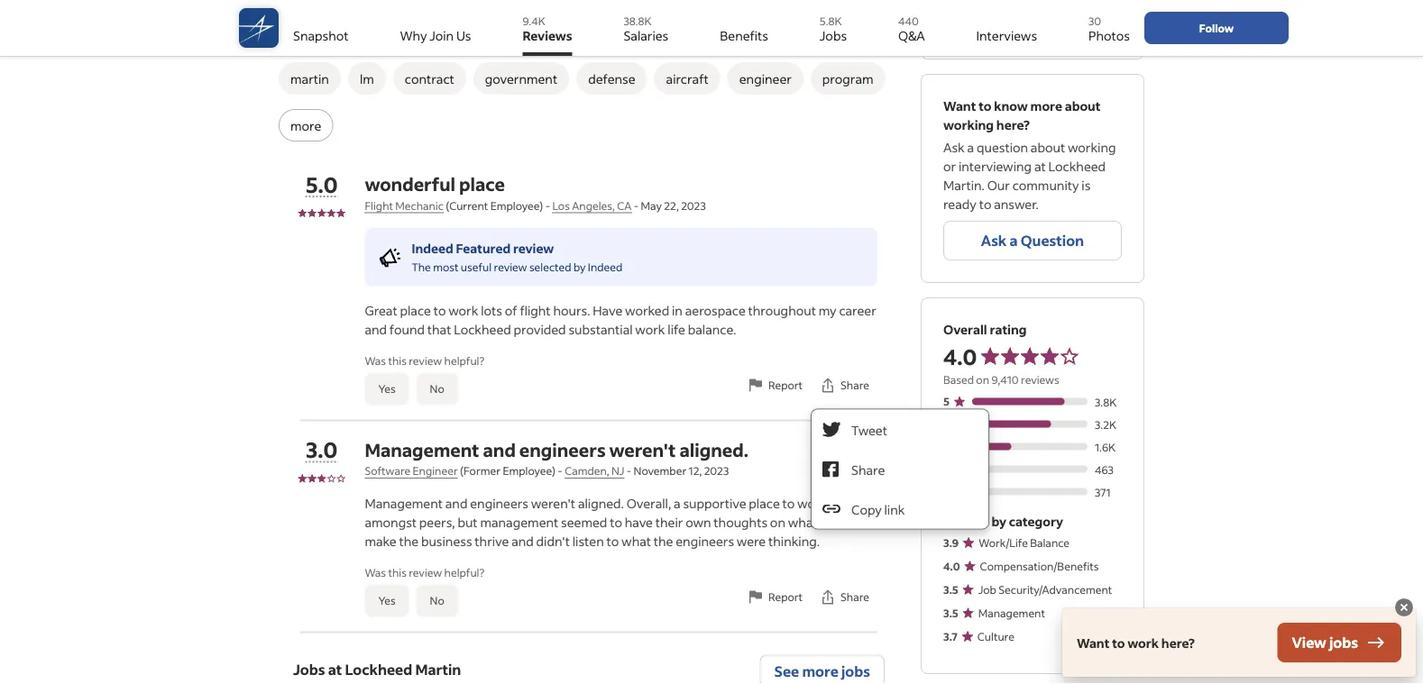 Task type: describe. For each thing, give the bounding box(es) containing it.
thrive
[[475, 533, 509, 549]]

yes for yes button associated with share popup button
[[378, 594, 396, 608]]

no button for yes button corresponding to share dropdown button
[[416, 373, 458, 406]]

0 horizontal spatial indeed
[[412, 240, 454, 257]]

3.7
[[944, 630, 958, 644]]

to inside great place to work lots of flight hours. have worked in aerospace throughout my career and found that lockheed provided substantial work life balance.
[[434, 302, 446, 319]]

more button
[[279, 109, 333, 142]]

2 horizontal spatial a
[[1010, 231, 1018, 250]]

a inside want to know more about working here? ask a question about working or interviewing at lockheed martin. our community is ready to answer.
[[968, 139, 975, 156]]

3.8k
[[1095, 395, 1117, 409]]

management for management and engineers weren't aligned. software engineer (former employee) - camden, nj - november 12, 2023
[[365, 438, 480, 462]]

engineers for management and engineers weren't aligned. overall, a supportive place to work amongst peers, but management seemed to have their own thoughts on what would make the business thrive and didn't listen to what the engineers were thinking.
[[470, 495, 529, 512]]

job security/advancement
[[979, 583, 1113, 597]]

wonderful place flight mechanic (current employee) - los angeles, ca - may 22, 2023
[[365, 172, 706, 212]]

nj
[[612, 464, 625, 478]]

software engineer link
[[365, 464, 458, 479]]

my
[[819, 302, 837, 319]]

4.0 out of 5 stars. image up reviews
[[981, 346, 1080, 366]]

snapshot
[[293, 27, 349, 43]]

- right nj
[[627, 464, 632, 478]]

aligned. for management and engineers weren't aligned. software engineer (former employee) - camden, nj - november 12, 2023
[[680, 438, 749, 462]]

371
[[1095, 485, 1111, 499]]

category
[[1009, 514, 1064, 530]]

was for yes button corresponding to share dropdown button
[[365, 354, 386, 368]]

of
[[505, 302, 518, 319]]

yes button for share popup button
[[365, 585, 409, 618]]

business
[[421, 533, 472, 549]]

rating
[[990, 322, 1027, 338]]

employee) inside 'wonderful place flight mechanic (current employee) - los angeles, ca - may 22, 2023'
[[491, 199, 543, 212]]

us
[[457, 27, 471, 43]]

copy link
[[852, 502, 905, 518]]

engineers for management and engineers weren't aligned. software engineer (former employee) - camden, nj - november 12, 2023
[[520, 438, 606, 462]]

2 vertical spatial lockheed
[[345, 660, 413, 679]]

aligned. for management and engineers weren't aligned. overall, a supportive place to work amongst peers, but management seemed to have their own thoughts on what would make the business thrive and didn't listen to what the engineers were thinking.
[[578, 495, 624, 512]]

ratings by category
[[944, 514, 1064, 530]]

at inside want to know more about working here? ask a question about working or interviewing at lockheed martin. our community is ready to answer.
[[1035, 158, 1046, 175]]

view jobs link
[[1278, 623, 1402, 663]]

join
[[430, 27, 454, 43]]

in
[[672, 302, 683, 319]]

1 vertical spatial at
[[328, 660, 342, 679]]

30
[[1089, 14, 1102, 28]]

overall rating
[[944, 322, 1027, 338]]

copy
[[852, 502, 882, 518]]

1 vertical spatial share
[[852, 462, 885, 478]]

5.0 button
[[306, 170, 338, 198]]

most
[[433, 260, 459, 274]]

share button
[[811, 366, 878, 406]]

question
[[1021, 231, 1085, 250]]

1 vertical spatial working
[[1068, 139, 1117, 156]]

aircraft link
[[655, 62, 721, 95]]

reviews
[[523, 27, 572, 43]]

share for share popup button
[[841, 591, 870, 605]]

link
[[885, 502, 905, 518]]

and inside great place to work lots of flight hours. have worked in aerospace throughout my career and found that lockheed provided substantial work life balance.
[[365, 321, 387, 337]]

to left have
[[610, 514, 623, 531]]

on inside management and engineers weren't aligned. overall, a supportive place to work amongst peers, but management seemed to have their own thoughts on what would make the business thrive and didn't listen to what the engineers were thinking.
[[770, 514, 786, 531]]

ask a question
[[982, 231, 1085, 250]]

ready
[[944, 196, 977, 212]]

salaries
[[624, 27, 669, 43]]

1.6k
[[1095, 440, 1116, 454]]

1 vertical spatial jobs
[[293, 660, 325, 679]]

1 vertical spatial what
[[622, 533, 651, 549]]

5.8k jobs
[[820, 14, 847, 43]]

(current
[[446, 199, 488, 212]]

own
[[686, 514, 711, 531]]

government
[[485, 70, 558, 87]]

defense link
[[577, 62, 647, 95]]

why join us link
[[400, 7, 471, 56]]

interviewing
[[959, 158, 1032, 175]]

to left know
[[979, 98, 992, 114]]

a inside management and engineers weren't aligned. overall, a supportive place to work amongst peers, but management seemed to have their own thoughts on what would make the business thrive and didn't listen to what the engineers were thinking.
[[674, 495, 681, 512]]

ask inside the ask a question link
[[982, 231, 1007, 250]]

amongst
[[365, 514, 417, 531]]

to right 'listen'
[[607, 533, 619, 549]]

no for yes button corresponding to share dropdown button
[[430, 382, 445, 396]]

0 vertical spatial jobs
[[820, 27, 847, 43]]

lockheed inside great place to work lots of flight hours. have worked in aerospace throughout my career and found that lockheed provided substantial work life balance.
[[454, 321, 511, 337]]

3.0
[[306, 436, 338, 464]]

career
[[840, 302, 877, 319]]

know
[[995, 98, 1028, 114]]

q&a
[[899, 27, 925, 43]]

why join us
[[400, 27, 471, 43]]

community
[[1013, 177, 1080, 194]]

38.8k
[[624, 14, 652, 28]]

1 vertical spatial here?
[[1162, 635, 1195, 651]]

want for want to work here?
[[1077, 635, 1110, 651]]

job
[[979, 583, 997, 597]]

was this review helpful? for yes button corresponding to share dropdown button
[[365, 354, 485, 368]]

featured
[[456, 240, 511, 257]]

worked
[[625, 302, 670, 319]]

reviews
[[1021, 373, 1060, 387]]

place for great
[[400, 302, 431, 319]]

see more jobs link
[[760, 656, 885, 685]]

review down that at the top left of the page
[[409, 354, 442, 368]]

was for yes button associated with share popup button
[[365, 566, 386, 580]]

more inside want to know more about working here? ask a question about working or interviewing at lockheed martin. our community is ready to answer.
[[1031, 98, 1063, 114]]

2 out of 5 stars based on 463 reviews image
[[944, 460, 1122, 479]]

provided
[[514, 321, 566, 337]]

report button for share popup button
[[739, 578, 811, 618]]

view
[[1293, 634, 1327, 652]]

snapshot link
[[293, 7, 349, 56]]

1 horizontal spatial jobs
[[1330, 634, 1359, 652]]

overall
[[944, 322, 988, 338]]

3 out of 5 stars based on 1.6k reviews image
[[944, 438, 1122, 457]]

management for management
[[979, 606, 1046, 620]]

hours.
[[553, 302, 591, 319]]

here? inside want to know more about working here? ask a question about working or interviewing at lockheed martin. our community is ready to answer.
[[997, 117, 1030, 133]]

government link
[[473, 62, 569, 95]]

the
[[412, 260, 431, 274]]

more inside see more jobs link
[[802, 662, 839, 681]]

22,
[[664, 199, 679, 212]]

1 vertical spatial indeed
[[588, 260, 623, 274]]

0 vertical spatial what
[[788, 514, 818, 531]]

view jobs
[[1293, 634, 1359, 652]]

photos
[[1089, 27, 1131, 43]]

useful
[[461, 260, 492, 274]]

place for wonderful
[[459, 172, 505, 196]]

work inside management and engineers weren't aligned. overall, a supportive place to work amongst peers, but management seemed to have their own thoughts on what would make the business thrive and didn't listen to what the engineers were thinking.
[[798, 495, 828, 512]]

1 vertical spatial by
[[992, 514, 1007, 530]]

this for yes button associated with share popup button
[[388, 566, 407, 580]]

benefits link
[[720, 7, 769, 56]]

9.4k reviews
[[523, 14, 572, 43]]

martin
[[291, 70, 329, 87]]

aerospace
[[685, 302, 746, 319]]

indeed featured review the most useful review selected by indeed
[[412, 240, 623, 274]]

would
[[821, 514, 857, 531]]

5.8k
[[820, 14, 842, 28]]



Task type: locate. For each thing, give the bounding box(es) containing it.
selected
[[530, 260, 572, 274]]

indeed
[[412, 240, 454, 257], [588, 260, 623, 274]]

review down featured
[[494, 260, 527, 274]]

throughout
[[748, 302, 816, 319]]

martin.
[[944, 177, 985, 194]]

5 out of 5 stars based on 3.8k reviews image
[[944, 392, 1122, 411]]

employee) left los
[[491, 199, 543, 212]]

0 vertical spatial aligned.
[[680, 438, 749, 462]]

share down tweet
[[852, 462, 885, 478]]

2023 inside 'wonderful place flight mechanic (current employee) - los angeles, ca - may 22, 2023'
[[681, 199, 706, 212]]

no for yes button associated with share popup button
[[430, 594, 445, 608]]

0 vertical spatial management
[[365, 438, 480, 462]]

indeed up the
[[412, 240, 454, 257]]

2 this from the top
[[388, 566, 407, 580]]

1 horizontal spatial aligned.
[[680, 438, 749, 462]]

lockheed inside want to know more about working here? ask a question about working or interviewing at lockheed martin. our community is ready to answer.
[[1049, 158, 1106, 175]]

1 vertical spatial was
[[365, 566, 386, 580]]

0 vertical spatial 4.0
[[944, 342, 977, 370]]

0 horizontal spatial the
[[399, 533, 419, 549]]

aligned. inside management and engineers weren't aligned. software engineer (former employee) - camden, nj - november 12, 2023
[[680, 438, 749, 462]]

3.5 up 3.7
[[944, 606, 959, 620]]

camden, nj link
[[565, 464, 625, 479]]

indeed up have at the top left of page
[[588, 260, 623, 274]]

flight mechanic link
[[365, 199, 444, 213]]

more right "see"
[[802, 662, 839, 681]]

follow button
[[1145, 12, 1289, 44]]

5.0
[[306, 170, 338, 198]]

yes down found
[[378, 382, 396, 396]]

0 vertical spatial share
[[841, 379, 870, 392]]

share up tweet
[[841, 379, 870, 392]]

1 horizontal spatial more
[[802, 662, 839, 681]]

the down the their
[[654, 533, 674, 549]]

to up thinking.
[[783, 495, 795, 512]]

2 the from the left
[[654, 533, 674, 549]]

lm
[[360, 70, 374, 87]]

0 vertical spatial by
[[574, 260, 586, 274]]

based
[[944, 373, 974, 387]]

0 vertical spatial ask
[[944, 139, 965, 156]]

1 horizontal spatial indeed
[[588, 260, 623, 274]]

was this review helpful? down that at the top left of the page
[[365, 354, 485, 368]]

jobs right "see"
[[842, 662, 871, 681]]

lockheed up is
[[1049, 158, 1106, 175]]

management
[[480, 514, 559, 531]]

great place to work lots of flight hours. have worked in aerospace throughout my career and found that lockheed provided substantial work life balance.
[[365, 302, 877, 337]]

balance.
[[688, 321, 737, 337]]

1 vertical spatial place
[[400, 302, 431, 319]]

1 horizontal spatial place
[[459, 172, 505, 196]]

more inside more button
[[291, 117, 321, 134]]

2 3.5 from the top
[[944, 606, 959, 620]]

0 vertical spatial lockheed
[[1049, 158, 1106, 175]]

2 vertical spatial engineers
[[676, 533, 734, 549]]

0 vertical spatial report
[[769, 379, 803, 392]]

listen
[[573, 533, 604, 549]]

wonderful
[[365, 172, 456, 196]]

management up amongst
[[365, 495, 443, 512]]

4.0 out of 5 stars. image up the '9,410'
[[981, 346, 1060, 366]]

employee)
[[491, 199, 543, 212], [503, 464, 556, 478]]

place up (current
[[459, 172, 505, 196]]

1 was this review helpful? from the top
[[365, 354, 485, 368]]

engineers
[[520, 438, 606, 462], [470, 495, 529, 512], [676, 533, 734, 549]]

yes button down make
[[365, 585, 409, 618]]

camden,
[[565, 464, 610, 478]]

why
[[400, 27, 427, 43]]

1 this from the top
[[388, 354, 407, 368]]

this down make
[[388, 566, 407, 580]]

angeles,
[[572, 199, 615, 212]]

yes down make
[[378, 594, 396, 608]]

0 vertical spatial place
[[459, 172, 505, 196]]

employee) down management and engineers weren't aligned. 'link'
[[503, 464, 556, 478]]

1 vertical spatial want
[[1077, 635, 1110, 651]]

management and engineers weren't aligned. software engineer (former employee) - camden, nj - november 12, 2023
[[365, 438, 749, 478]]

supportive
[[683, 495, 747, 512]]

1 horizontal spatial here?
[[1162, 635, 1195, 651]]

1 vertical spatial lockheed
[[454, 321, 511, 337]]

2023 inside management and engineers weren't aligned. software engineer (former employee) - camden, nj - november 12, 2023
[[704, 464, 729, 478]]

engineers up management
[[470, 495, 529, 512]]

3.5 for job security/advancement
[[944, 583, 959, 597]]

1 horizontal spatial jobs
[[820, 27, 847, 43]]

aligned. up 12,
[[680, 438, 749, 462]]

on left the '9,410'
[[977, 373, 990, 387]]

1 vertical spatial yes
[[378, 594, 396, 608]]

was this review helpful? for yes button associated with share popup button
[[365, 566, 485, 580]]

0 vertical spatial engineers
[[520, 438, 606, 462]]

aligned.
[[680, 438, 749, 462], [578, 495, 624, 512]]

1 horizontal spatial lockheed
[[454, 321, 511, 337]]

1 horizontal spatial by
[[992, 514, 1007, 530]]

place inside 'wonderful place flight mechanic (current employee) - los angeles, ca - may 22, 2023'
[[459, 172, 505, 196]]

overall,
[[627, 495, 672, 512]]

lm link
[[348, 62, 386, 95]]

weren't up the november
[[610, 438, 676, 462]]

0 horizontal spatial weren't
[[531, 495, 576, 512]]

0 horizontal spatial by
[[574, 260, 586, 274]]

lots
[[481, 302, 503, 319]]

0 vertical spatial more
[[1031, 98, 1063, 114]]

share inside share dropdown button
[[841, 379, 870, 392]]

0 horizontal spatial a
[[674, 495, 681, 512]]

to up that at the top left of the page
[[434, 302, 446, 319]]

2023 right 12,
[[704, 464, 729, 478]]

2 was this review helpful? from the top
[[365, 566, 485, 580]]

ask up or
[[944, 139, 965, 156]]

share down would
[[841, 591, 870, 605]]

440 q&a
[[899, 14, 925, 43]]

report down thinking.
[[769, 591, 803, 605]]

review down business
[[409, 566, 442, 580]]

0 vertical spatial employee)
[[491, 199, 543, 212]]

management inside management and engineers weren't aligned. software engineer (former employee) - camden, nj - november 12, 2023
[[365, 438, 480, 462]]

0 horizontal spatial on
[[770, 514, 786, 531]]

interviews
[[977, 27, 1038, 43]]

1 vertical spatial more
[[291, 117, 321, 134]]

more down martin link
[[291, 117, 321, 134]]

1 vertical spatial was this review helpful?
[[365, 566, 485, 580]]

jobs right view
[[1330, 634, 1359, 652]]

employee) inside management and engineers weren't aligned. software engineer (former employee) - camden, nj - november 12, 2023
[[503, 464, 556, 478]]

engineers down own
[[676, 533, 734, 549]]

3.5 for management
[[944, 606, 959, 620]]

0 vertical spatial this
[[388, 354, 407, 368]]

2 4.0 from the top
[[944, 559, 961, 573]]

management and engineers weren't aligned. link
[[365, 438, 749, 462]]

0 horizontal spatial lockheed
[[345, 660, 413, 679]]

0 vertical spatial yes
[[378, 382, 396, 396]]

was
[[365, 354, 386, 368], [365, 566, 386, 580]]

jobs at lockheed martin
[[293, 660, 461, 679]]

program link
[[811, 62, 886, 95]]

by right selected
[[574, 260, 586, 274]]

1 vertical spatial report
[[769, 591, 803, 605]]

4.0 up "based"
[[944, 342, 977, 370]]

a up the their
[[674, 495, 681, 512]]

helpful? for yes button corresponding to share dropdown button
[[444, 354, 485, 368]]

yes for yes button corresponding to share dropdown button
[[378, 382, 396, 396]]

0 vertical spatial yes button
[[365, 373, 409, 406]]

2 no from the top
[[430, 594, 445, 608]]

aligned. inside management and engineers weren't aligned. overall, a supportive place to work amongst peers, but management seemed to have their own thoughts on what would make the business thrive and didn't listen to what the engineers were thinking.
[[578, 495, 624, 512]]

is
[[1082, 177, 1091, 194]]

was down make
[[365, 566, 386, 580]]

tweet
[[852, 422, 888, 439]]

program
[[823, 70, 874, 87]]

interviews link
[[977, 7, 1038, 56]]

their
[[656, 514, 683, 531]]

(former
[[460, 464, 501, 478]]

share for share dropdown button
[[841, 379, 870, 392]]

0 vertical spatial was this review helpful?
[[365, 354, 485, 368]]

on up thinking.
[[770, 514, 786, 531]]

1 vertical spatial engineers
[[470, 495, 529, 512]]

0 vertical spatial 2023
[[681, 199, 706, 212]]

0 vertical spatial weren't
[[610, 438, 676, 462]]

2 yes button from the top
[[365, 585, 409, 618]]

engineer
[[413, 464, 458, 478]]

place up thoughts
[[749, 495, 780, 512]]

want for want to know more about working here? ask a question about working or interviewing at lockheed martin. our community is ready to answer.
[[944, 98, 977, 114]]

substantial
[[569, 321, 633, 337]]

- down management and engineers weren't aligned. 'link'
[[558, 464, 563, 478]]

2 report button from the top
[[739, 578, 811, 618]]

0 vertical spatial 3.5
[[944, 583, 959, 597]]

1 no button from the top
[[416, 373, 458, 406]]

were
[[737, 533, 766, 549]]

software
[[365, 464, 411, 478]]

want left know
[[944, 98, 977, 114]]

1 yes from the top
[[378, 382, 396, 396]]

want down security/advancement
[[1077, 635, 1110, 651]]

1 vertical spatial 2023
[[704, 464, 729, 478]]

no
[[430, 382, 445, 396], [430, 594, 445, 608]]

helpful? down business
[[444, 566, 485, 580]]

0 horizontal spatial jobs
[[842, 662, 871, 681]]

balance
[[1031, 536, 1070, 550]]

Input keywords to search reviews field
[[308, 8, 892, 48]]

report left share dropdown button
[[769, 379, 803, 392]]

1 report button from the top
[[739, 366, 811, 406]]

ask down the answer.
[[982, 231, 1007, 250]]

weren't
[[610, 438, 676, 462], [531, 495, 576, 512]]

review up selected
[[513, 240, 554, 257]]

aligned. up the seemed
[[578, 495, 624, 512]]

about up "community"
[[1031, 139, 1066, 156]]

0 vertical spatial a
[[968, 139, 975, 156]]

0 horizontal spatial ask
[[944, 139, 965, 156]]

0 vertical spatial no
[[430, 382, 445, 396]]

and up (former
[[483, 438, 516, 462]]

engineers up "camden,"
[[520, 438, 606, 462]]

place inside management and engineers weren't aligned. overall, a supportive place to work amongst peers, but management seemed to have their own thoughts on what would make the business thrive and didn't listen to what the engineers were thinking.
[[749, 495, 780, 512]]

a up interviewing
[[968, 139, 975, 156]]

and inside management and engineers weren't aligned. software engineer (former employee) - camden, nj - november 12, 2023
[[483, 438, 516, 462]]

2 vertical spatial more
[[802, 662, 839, 681]]

november
[[634, 464, 687, 478]]

1 vertical spatial 3.5
[[944, 606, 959, 620]]

- left los
[[546, 199, 550, 212]]

38.8k salaries
[[624, 14, 669, 43]]

0 vertical spatial was
[[365, 354, 386, 368]]

1 horizontal spatial working
[[1068, 139, 1117, 156]]

by
[[574, 260, 586, 274], [992, 514, 1007, 530]]

1 vertical spatial employee)
[[503, 464, 556, 478]]

report
[[769, 379, 803, 392], [769, 591, 803, 605]]

engineers inside management and engineers weren't aligned. software engineer (former employee) - camden, nj - november 12, 2023
[[520, 438, 606, 462]]

helpful?
[[444, 354, 485, 368], [444, 566, 485, 580]]

1 the from the left
[[399, 533, 419, 549]]

report for share popup button
[[769, 591, 803, 605]]

was this review helpful? down business
[[365, 566, 485, 580]]

no button down business
[[416, 585, 458, 618]]

place up found
[[400, 302, 431, 319]]

0 vertical spatial no button
[[416, 373, 458, 406]]

1 horizontal spatial the
[[654, 533, 674, 549]]

1 was from the top
[[365, 354, 386, 368]]

what up thinking.
[[788, 514, 818, 531]]

1 vertical spatial a
[[1010, 231, 1018, 250]]

working up is
[[1068, 139, 1117, 156]]

ca
[[617, 199, 632, 212]]

ratings
[[944, 514, 990, 530]]

2 vertical spatial share
[[841, 591, 870, 605]]

flight
[[365, 199, 393, 212]]

to down security/advancement
[[1113, 635, 1126, 651]]

0 horizontal spatial here?
[[997, 117, 1030, 133]]

0 vertical spatial on
[[977, 373, 990, 387]]

weren't inside management and engineers weren't aligned. overall, a supportive place to work amongst peers, but management seemed to have their own thoughts on what would make the business thrive and didn't listen to what the engineers were thinking.
[[531, 495, 576, 512]]

1 vertical spatial helpful?
[[444, 566, 485, 580]]

question
[[977, 139, 1029, 156]]

yes button down found
[[365, 373, 409, 406]]

close image
[[1394, 597, 1416, 619]]

no button
[[416, 373, 458, 406], [416, 585, 458, 618]]

0 horizontal spatial what
[[622, 533, 651, 549]]

place inside great place to work lots of flight hours. have worked in aerospace throughout my career and found that lockheed provided substantial work life balance.
[[400, 302, 431, 319]]

0 vertical spatial at
[[1035, 158, 1046, 175]]

want inside want to know more about working here? ask a question about working or interviewing at lockheed martin. our community is ready to answer.
[[944, 98, 977, 114]]

want
[[944, 98, 977, 114], [1077, 635, 1110, 651]]

to down "our"
[[980, 196, 992, 212]]

1 vertical spatial on
[[770, 514, 786, 531]]

contract link
[[393, 62, 466, 95]]

463
[[1095, 463, 1114, 477]]

9.4k
[[523, 14, 546, 28]]

0 horizontal spatial at
[[328, 660, 342, 679]]

0 horizontal spatial more
[[291, 117, 321, 134]]

management inside management and engineers weren't aligned. overall, a supportive place to work amongst peers, but management seemed to have their own thoughts on what would make the business thrive and didn't listen to what the engineers were thinking.
[[365, 495, 443, 512]]

weren't for management and engineers weren't aligned. software engineer (former employee) - camden, nj - november 12, 2023
[[610, 438, 676, 462]]

2 yes from the top
[[378, 594, 396, 608]]

0 vertical spatial here?
[[997, 117, 1030, 133]]

1 4.0 from the top
[[944, 342, 977, 370]]

ask
[[944, 139, 965, 156], [982, 231, 1007, 250]]

report button down throughout
[[739, 366, 811, 406]]

0 vertical spatial working
[[944, 117, 994, 133]]

no down business
[[430, 594, 445, 608]]

1 no from the top
[[430, 382, 445, 396]]

this for yes button corresponding to share dropdown button
[[388, 354, 407, 368]]

report button down thinking.
[[739, 578, 811, 618]]

no button down that at the top left of the page
[[416, 373, 458, 406]]

peers,
[[419, 514, 455, 531]]

yes
[[378, 382, 396, 396], [378, 594, 396, 608]]

0 horizontal spatial jobs
[[293, 660, 325, 679]]

1 vertical spatial about
[[1031, 139, 1066, 156]]

here?
[[997, 117, 1030, 133], [1162, 635, 1195, 651]]

2 helpful? from the top
[[444, 566, 485, 580]]

2 vertical spatial management
[[979, 606, 1046, 620]]

3.9
[[944, 536, 959, 550]]

a down the answer.
[[1010, 231, 1018, 250]]

compensation/benefits
[[980, 559, 1099, 573]]

2 horizontal spatial lockheed
[[1049, 158, 1106, 175]]

0 horizontal spatial working
[[944, 117, 994, 133]]

no down that at the top left of the page
[[430, 382, 445, 396]]

weren't for management and engineers weren't aligned. overall, a supportive place to work amongst peers, but management seemed to have their own thoughts on what would make the business thrive and didn't listen to what the engineers were thinking.
[[531, 495, 576, 512]]

security/advancement
[[999, 583, 1113, 597]]

2 no button from the top
[[416, 585, 458, 618]]

and down the "great"
[[365, 321, 387, 337]]

4 out of 5 stars based on 3.2k reviews image
[[944, 415, 1122, 434]]

this down found
[[388, 354, 407, 368]]

2 vertical spatial a
[[674, 495, 681, 512]]

1 out of 5 stars based on 371 reviews image
[[944, 483, 1122, 502]]

1 report from the top
[[769, 379, 803, 392]]

weren't inside management and engineers weren't aligned. software engineer (former employee) - camden, nj - november 12, 2023
[[610, 438, 676, 462]]

1 vertical spatial aligned.
[[578, 495, 624, 512]]

great
[[365, 302, 398, 319]]

1 horizontal spatial want
[[1077, 635, 1110, 651]]

1 vertical spatial weren't
[[531, 495, 576, 512]]

working up question
[[944, 117, 994, 133]]

0 vertical spatial jobs
[[1330, 634, 1359, 652]]

management up culture
[[979, 606, 1046, 620]]

-
[[546, 199, 550, 212], [634, 199, 639, 212], [558, 464, 563, 478], [627, 464, 632, 478]]

0 vertical spatial about
[[1065, 98, 1101, 114]]

0 horizontal spatial place
[[400, 302, 431, 319]]

1 horizontal spatial on
[[977, 373, 990, 387]]

may
[[641, 199, 662, 212]]

1 vertical spatial jobs
[[842, 662, 871, 681]]

share inside share popup button
[[841, 591, 870, 605]]

1 yes button from the top
[[365, 373, 409, 406]]

report for share dropdown button
[[769, 379, 803, 392]]

was down the "great"
[[365, 354, 386, 368]]

management up software engineer link
[[365, 438, 480, 462]]

and down management
[[512, 533, 534, 549]]

1 horizontal spatial a
[[968, 139, 975, 156]]

a
[[968, 139, 975, 156], [1010, 231, 1018, 250], [674, 495, 681, 512]]

lockheed down the lots
[[454, 321, 511, 337]]

weren't up the seemed
[[531, 495, 576, 512]]

about
[[1065, 98, 1101, 114], [1031, 139, 1066, 156]]

2 report from the top
[[769, 591, 803, 605]]

440
[[899, 14, 919, 28]]

2 was from the top
[[365, 566, 386, 580]]

4.0 out of 5 stars. image
[[981, 346, 1080, 366], [981, 346, 1060, 366]]

report button for share dropdown button
[[739, 366, 811, 406]]

work
[[449, 302, 479, 319], [636, 321, 665, 337], [798, 495, 828, 512], [1128, 635, 1159, 651]]

1 3.5 from the top
[[944, 583, 959, 597]]

0 horizontal spatial aligned.
[[578, 495, 624, 512]]

2 horizontal spatial place
[[749, 495, 780, 512]]

or
[[944, 158, 957, 175]]

helpful? for yes button associated with share popup button
[[444, 566, 485, 580]]

1 vertical spatial report button
[[739, 578, 811, 618]]

lockheed left martin
[[345, 660, 413, 679]]

2 horizontal spatial more
[[1031, 98, 1063, 114]]

0 vertical spatial indeed
[[412, 240, 454, 257]]

no button for yes button associated with share popup button
[[416, 585, 458, 618]]

4.0 down 3.9 in the bottom right of the page
[[944, 559, 961, 573]]

1 helpful? from the top
[[444, 354, 485, 368]]

- right ca
[[634, 199, 639, 212]]

more right know
[[1031, 98, 1063, 114]]

life
[[668, 321, 686, 337]]

helpful? down that at the top left of the page
[[444, 354, 485, 368]]

mechanic
[[396, 199, 444, 212]]

management for management and engineers weren't aligned. overall, a supportive place to work amongst peers, but management seemed to have their own thoughts on what would make the business thrive and didn't listen to what the engineers were thinking.
[[365, 495, 443, 512]]

ask inside want to know more about working here? ask a question about working or interviewing at lockheed martin. our community is ready to answer.
[[944, 139, 965, 156]]

2 vertical spatial place
[[749, 495, 780, 512]]

0 vertical spatial helpful?
[[444, 354, 485, 368]]

about right know
[[1065, 98, 1101, 114]]

3.5 left job
[[944, 583, 959, 597]]

and up but
[[446, 495, 468, 512]]

2023 right 22,
[[681, 199, 706, 212]]

thoughts
[[714, 514, 768, 531]]

share
[[841, 379, 870, 392], [852, 462, 885, 478], [841, 591, 870, 605]]

seemed
[[561, 514, 608, 531]]

by up work/life
[[992, 514, 1007, 530]]

what down have
[[622, 533, 651, 549]]

the down amongst
[[399, 533, 419, 549]]

wonderful place link
[[365, 172, 505, 196]]

by inside indeed featured review the most useful review selected by indeed
[[574, 260, 586, 274]]

jobs
[[1330, 634, 1359, 652], [842, 662, 871, 681]]

yes button for share dropdown button
[[365, 373, 409, 406]]



Task type: vqa. For each thing, say whether or not it's contained in the screenshot.


